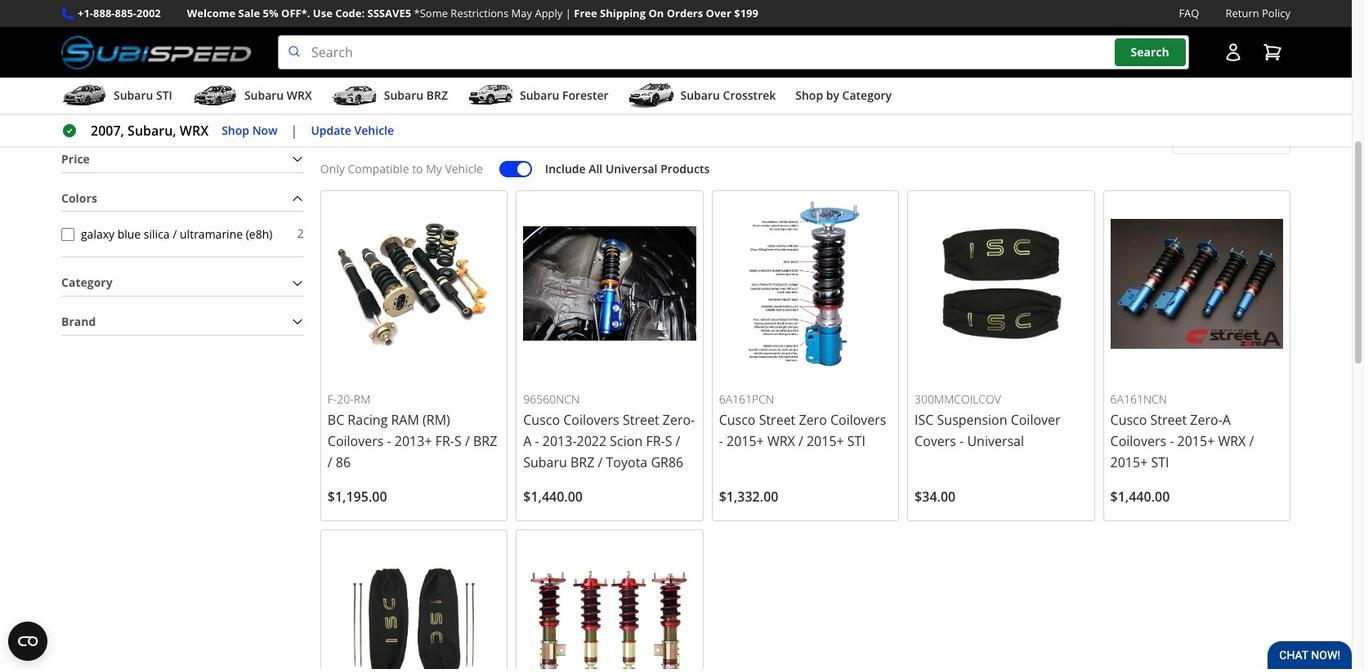 Task type: locate. For each thing, give the bounding box(es) containing it.
category button
[[61, 271, 304, 296]]

brz down '2022'
[[571, 454, 595, 472]]

0 vertical spatial isc suspension coilover covers - universal image
[[915, 197, 1088, 370]]

colors
[[61, 190, 97, 206]]

isc suspension coilover covers - universal image
[[915, 197, 1088, 370], [328, 537, 501, 670]]

sssave5
[[368, 6, 411, 20]]

2 horizontal spatial sti
[[1152, 454, 1170, 472]]

$1,440.00 down 2013-
[[524, 488, 583, 506]]

1 horizontal spatial isc suspension coilover covers - universal image
[[915, 197, 1088, 370]]

shop left by
[[796, 88, 824, 103]]

on
[[649, 6, 664, 20]]

shop inside dropdown button
[[796, 88, 824, 103]]

vehicle down subaru brz dropdown button
[[355, 122, 394, 138]]

1 horizontal spatial fr-
[[646, 433, 665, 451]]

cusco street zero-a coilovers - 2015+ wrx / 2015+ sti image
[[1111, 197, 1284, 370]]

s
[[455, 433, 462, 451], [665, 433, 673, 451]]

fr- for 2013+
[[436, 433, 455, 451]]

1 zero- from the left
[[663, 411, 695, 429]]

/ inside 6a161ncn cusco street zero-a coilovers - 2015+ wrx / 2015+ sti
[[1250, 433, 1255, 451]]

0 horizontal spatial $1,440.00
[[524, 488, 583, 506]]

| left free
[[566, 6, 571, 20]]

category
[[843, 88, 892, 103]]

zero- inside 6a161ncn cusco street zero-a coilovers - 2015+ wrx / 2015+ sti
[[1191, 411, 1223, 429]]

0 horizontal spatial fr-
[[436, 433, 455, 451]]

shop now
[[222, 122, 278, 138]]

isc
[[915, 411, 934, 429]]

sti up subaru,
[[156, 88, 172, 103]]

bc
[[328, 411, 344, 429]]

1 vertical spatial universal
[[968, 433, 1025, 451]]

subaru brz
[[384, 88, 448, 103]]

free
[[574, 6, 597, 20]]

street
[[623, 411, 660, 429], [759, 411, 796, 429], [1151, 411, 1188, 429]]

| right now
[[291, 122, 298, 140]]

fr- down (rm)
[[436, 433, 455, 451]]

0 horizontal spatial sti
[[156, 88, 172, 103]]

scion
[[610, 433, 643, 451]]

street up scion at the bottom left of page
[[623, 411, 660, 429]]

1 horizontal spatial s
[[665, 433, 673, 451]]

0 horizontal spatial brz
[[427, 88, 448, 103]]

universal down 'suspension'
[[968, 433, 1025, 451]]

3 cusco from the left
[[1111, 411, 1148, 429]]

4 - from the left
[[960, 433, 964, 451]]

street down 6a161ncn
[[1151, 411, 1188, 429]]

s right 2013+
[[455, 433, 462, 451]]

sti down 6a161ncn
[[1152, 454, 1170, 472]]

open widget image
[[8, 622, 47, 662]]

$1,440.00
[[524, 488, 583, 506], [1111, 488, 1170, 506]]

/
[[173, 227, 177, 242], [465, 433, 470, 451], [676, 433, 681, 451], [799, 433, 804, 451], [1250, 433, 1255, 451], [328, 454, 333, 472], [598, 454, 603, 472]]

2 cusco from the left
[[719, 411, 756, 429]]

0 horizontal spatial universal
[[606, 161, 658, 176]]

button image
[[1224, 43, 1244, 62]]

subaru inside subaru sti dropdown button
[[114, 88, 153, 103]]

subaru down 2013-
[[524, 454, 567, 472]]

$34.00
[[915, 488, 956, 506]]

universal
[[606, 161, 658, 176], [968, 433, 1025, 451]]

street inside 6a161ncn cusco street zero-a coilovers - 2015+ wrx / 2015+ sti
[[1151, 411, 1188, 429]]

subaru left forester
[[520, 88, 560, 103]]

300mmcoilcov isc suspension coilover covers - universal
[[915, 392, 1061, 451]]

2 vertical spatial brz
[[571, 454, 595, 472]]

sti
[[156, 88, 172, 103], [848, 433, 866, 451], [1152, 454, 1170, 472]]

cusco down the 6a161pcn
[[719, 411, 756, 429]]

search button
[[1115, 39, 1186, 66]]

brz left a subaru forester thumbnail image
[[427, 88, 448, 103]]

cusco down 6a161ncn
[[1111, 411, 1148, 429]]

a
[[1223, 411, 1231, 429], [524, 433, 532, 451]]

subaru inside subaru brz dropdown button
[[384, 88, 424, 103]]

sti left covers
[[848, 433, 866, 451]]

shop for shop by category
[[796, 88, 824, 103]]

1 horizontal spatial cusco
[[719, 411, 756, 429]]

1 horizontal spatial universal
[[968, 433, 1025, 451]]

fr- inside f-20-rm bc racing ram (rm) coilovers - 2013+ fr-s / brz / 86
[[436, 433, 455, 451]]

f-20-rm bc racing ram (rm) coilovers - 2013+ fr-s / brz / 86
[[328, 392, 497, 472]]

0 horizontal spatial cusco
[[524, 411, 560, 429]]

1 horizontal spatial sti
[[848, 433, 866, 451]]

wrx inside the cusco street zero coilovers - 2015+ wrx / 2015+ sti
[[768, 433, 795, 451]]

2015+
[[727, 433, 764, 451], [807, 433, 844, 451], [1178, 433, 1215, 451], [1111, 454, 1148, 472]]

1 s from the left
[[455, 433, 462, 451]]

cusco inside the cusco street zero coilovers - 2015+ wrx / 2015+ sti
[[719, 411, 756, 429]]

2 horizontal spatial cusco
[[1111, 411, 1148, 429]]

1 horizontal spatial vehicle
[[445, 161, 483, 176]]

2013+
[[395, 433, 432, 451]]

galaxy blue silica / ultramarine (e8h)
[[81, 227, 273, 242]]

s inside f-20-rm bc racing ram (rm) coilovers - 2013+ fr-s / brz / 86
[[455, 433, 462, 451]]

0 horizontal spatial shop
[[222, 122, 249, 138]]

0 vertical spatial brz
[[427, 88, 448, 103]]

1 street from the left
[[623, 411, 660, 429]]

subaru for subaru sti
[[114, 88, 153, 103]]

universal inside the 300mmcoilcov isc suspension coilover covers - universal
[[968, 433, 1025, 451]]

s up gr86 at bottom
[[665, 433, 673, 451]]

+1-888-885-2002 link
[[78, 5, 161, 22]]

cusco inside 96560ncn cusco coilovers street zero- a - 2013-2022 scion fr-s / subaru brz / toyota gr86
[[524, 411, 560, 429]]

2 horizontal spatial brz
[[571, 454, 595, 472]]

zero
[[799, 411, 827, 429]]

universal right all
[[606, 161, 658, 176]]

cusco for a
[[524, 411, 560, 429]]

policy
[[1263, 6, 1291, 20]]

0 vertical spatial vehicle
[[355, 122, 394, 138]]

subaru forester
[[520, 88, 609, 103]]

1 horizontal spatial a
[[1223, 411, 1231, 429]]

coilovers right the zero
[[831, 411, 887, 429]]

1 horizontal spatial street
[[759, 411, 796, 429]]

5 - from the left
[[1170, 433, 1175, 451]]

- inside 6a161ncn cusco street zero-a coilovers - 2015+ wrx / 2015+ sti
[[1170, 433, 1175, 451]]

1 vertical spatial shop
[[222, 122, 249, 138]]

0 vertical spatial shop
[[796, 88, 824, 103]]

2 vertical spatial sti
[[1152, 454, 1170, 472]]

off*.
[[281, 6, 310, 20]]

zero-
[[663, 411, 695, 429], [1191, 411, 1223, 429]]

subaru for subaru wrx
[[244, 88, 284, 103]]

20-
[[337, 392, 354, 407]]

zero- inside 96560ncn cusco coilovers street zero- a - 2013-2022 scion fr-s / subaru brz / toyota gr86
[[663, 411, 695, 429]]

covers
[[915, 433, 957, 451]]

include all universal products
[[545, 161, 710, 176]]

fr- up gr86 at bottom
[[646, 433, 665, 451]]

all
[[589, 161, 603, 176]]

2 street from the left
[[759, 411, 796, 429]]

1 $1,440.00 from the left
[[524, 488, 583, 506]]

1 horizontal spatial shop
[[796, 88, 824, 103]]

subaru inside subaru crosstrek dropdown button
[[681, 88, 720, 103]]

Select... button
[[1173, 115, 1291, 154]]

subaru up 2007, subaru, wrx
[[114, 88, 153, 103]]

2 horizontal spatial street
[[1151, 411, 1188, 429]]

a subaru crosstrek thumbnail image image
[[628, 84, 674, 108]]

1 - from the left
[[387, 433, 391, 451]]

2 s from the left
[[665, 433, 673, 451]]

coilovers up '2022'
[[564, 411, 620, 429]]

sale
[[238, 6, 260, 20]]

(e8h)
[[246, 227, 273, 242]]

0 horizontal spatial s
[[455, 433, 462, 451]]

subaru right a subaru brz thumbnail image
[[384, 88, 424, 103]]

price button
[[61, 147, 304, 172]]

|
[[566, 6, 571, 20], [291, 122, 298, 140]]

shop
[[796, 88, 824, 103], [222, 122, 249, 138]]

coilovers down racing
[[328, 433, 384, 451]]

s inside 96560ncn cusco coilovers street zero- a - 2013-2022 scion fr-s / subaru brz / toyota gr86
[[665, 433, 673, 451]]

apply
[[535, 6, 563, 20]]

street left the zero
[[759, 411, 796, 429]]

brz
[[427, 88, 448, 103], [473, 433, 497, 451], [571, 454, 595, 472]]

3 - from the left
[[719, 433, 724, 451]]

1 horizontal spatial |
[[566, 6, 571, 20]]

1 horizontal spatial brz
[[473, 433, 497, 451]]

2
[[297, 226, 304, 242]]

1 fr- from the left
[[436, 433, 455, 451]]

cusco down 96560ncn
[[524, 411, 560, 429]]

subaru inside subaru wrx dropdown button
[[244, 88, 284, 103]]

2002
[[137, 6, 161, 20]]

subaru left the crosstrek
[[681, 88, 720, 103]]

0 vertical spatial sti
[[156, 88, 172, 103]]

products
[[661, 161, 710, 176]]

96560ncn cusco coilovers street zero- a - 2013-2022 scion fr-s / subaru brz / toyota gr86
[[524, 392, 695, 472]]

1 vertical spatial a
[[524, 433, 532, 451]]

cusco inside 6a161ncn cusco street zero-a coilovers - 2015+ wrx / 2015+ sti
[[1111, 411, 1148, 429]]

1 cusco from the left
[[524, 411, 560, 429]]

my
[[426, 161, 442, 176]]

subaru sti
[[114, 88, 172, 103]]

shop left now
[[222, 122, 249, 138]]

a subaru wrx thumbnail image image
[[192, 84, 238, 108]]

ultramarine
[[180, 227, 243, 242]]

search input field
[[278, 35, 1190, 70]]

1 vertical spatial |
[[291, 122, 298, 140]]

1 horizontal spatial zero-
[[1191, 411, 1223, 429]]

brz right 2013+
[[473, 433, 497, 451]]

a subaru sti thumbnail image image
[[61, 84, 107, 108]]

rm
[[354, 392, 371, 407]]

0 horizontal spatial vehicle
[[355, 122, 394, 138]]

coilovers down 6a161ncn
[[1111, 433, 1167, 451]]

subaru inside the subaru forester dropdown button
[[520, 88, 560, 103]]

1 vertical spatial vehicle
[[445, 161, 483, 176]]

2 zero- from the left
[[1191, 411, 1223, 429]]

only
[[320, 161, 345, 176]]

$1,440.00 down 6a161ncn cusco street zero-a coilovers - 2015+ wrx / 2015+ sti
[[1111, 488, 1170, 506]]

1 vertical spatial sti
[[848, 433, 866, 451]]

0 vertical spatial a
[[1223, 411, 1231, 429]]

3 street from the left
[[1151, 411, 1188, 429]]

now
[[252, 122, 278, 138]]

fr- inside 96560ncn cusco coilovers street zero- a - 2013-2022 scion fr-s / subaru brz / toyota gr86
[[646, 433, 665, 451]]

welcome
[[187, 6, 236, 20]]

2 $1,440.00 from the left
[[1111, 488, 1170, 506]]

/ inside the cusco street zero coilovers - 2015+ wrx / 2015+ sti
[[799, 433, 804, 451]]

coilovers
[[564, 411, 620, 429], [831, 411, 887, 429], [328, 433, 384, 451], [1111, 433, 1167, 451]]

a subaru forester thumbnail image image
[[468, 84, 514, 108]]

0 vertical spatial |
[[566, 6, 571, 20]]

1 vertical spatial brz
[[473, 433, 497, 451]]

- inside the cusco street zero coilovers - 2015+ wrx / 2015+ sti
[[719, 433, 724, 451]]

2 - from the left
[[535, 433, 539, 451]]

subaru sti button
[[61, 81, 172, 114]]

1 horizontal spatial $1,440.00
[[1111, 488, 1170, 506]]

vehicle right 'my' at the top left of the page
[[445, 161, 483, 176]]

0 horizontal spatial street
[[623, 411, 660, 429]]

2022
[[577, 433, 607, 451]]

0 horizontal spatial a
[[524, 433, 532, 451]]

subaru brz button
[[332, 81, 448, 114]]

2 fr- from the left
[[646, 433, 665, 451]]

0 horizontal spatial zero-
[[663, 411, 695, 429]]

-
[[387, 433, 391, 451], [535, 433, 539, 451], [719, 433, 724, 451], [960, 433, 964, 451], [1170, 433, 1175, 451]]

brand
[[61, 314, 96, 329]]

888-
[[93, 6, 115, 20]]

0 horizontal spatial isc suspension coilover covers - universal image
[[328, 537, 501, 670]]

subaru up now
[[244, 88, 284, 103]]

shop for shop now
[[222, 122, 249, 138]]

subaru crosstrek
[[681, 88, 776, 103]]

- inside f-20-rm bc racing ram (rm) coilovers - 2013+ fr-s / brz / 86
[[387, 433, 391, 451]]

by
[[827, 88, 840, 103]]

subaru wrx button
[[192, 81, 312, 114]]

shipping
[[600, 6, 646, 20]]



Task type: describe. For each thing, give the bounding box(es) containing it.
to
[[412, 161, 423, 176]]

silica
[[144, 227, 170, 242]]

wrx inside dropdown button
[[287, 88, 312, 103]]

compatible
[[348, 161, 409, 176]]

ram
[[391, 411, 419, 429]]

7 results
[[320, 126, 368, 141]]

cusco coilovers street zero-a - 2013-2022 scion fr-s / subaru brz / toyota gr86 image
[[524, 197, 696, 370]]

brz inside dropdown button
[[427, 88, 448, 103]]

faq link
[[1179, 5, 1200, 22]]

96560ncn
[[524, 392, 580, 407]]

- inside the 300mmcoilcov isc suspension coilover covers - universal
[[960, 433, 964, 451]]

s for scion
[[665, 433, 673, 451]]

- inside 96560ncn cusco coilovers street zero- a - 2013-2022 scion fr-s / subaru brz / toyota gr86
[[535, 433, 539, 451]]

search
[[1131, 44, 1170, 60]]

return policy
[[1226, 6, 1291, 20]]

fr- for scion
[[646, 433, 665, 451]]

2013-
[[543, 433, 577, 451]]

86
[[336, 454, 351, 472]]

cusco for coilovers
[[1111, 411, 1148, 429]]

return policy link
[[1226, 5, 1291, 22]]

coilover
[[1011, 411, 1061, 429]]

subaru for subaru crosstrek
[[681, 88, 720, 103]]

gr86
[[651, 454, 684, 472]]

0 horizontal spatial |
[[291, 122, 298, 140]]

welcome sale 5% off*. use code: sssave5 *some restrictions may apply | free shipping on orders over $199
[[187, 6, 759, 20]]

6a161ncn
[[1111, 392, 1168, 407]]

vehicle inside button
[[355, 122, 394, 138]]

category
[[61, 275, 113, 290]]

cusco street zero coilovers - 2015+ wrx / 2015+ sti image
[[719, 197, 892, 370]]

faq
[[1179, 6, 1200, 20]]

update vehicle button
[[311, 122, 394, 140]]

7
[[320, 126, 327, 141]]

street inside the cusco street zero coilovers - 2015+ wrx / 2015+ sti
[[759, 411, 796, 429]]

subaru wrx
[[244, 88, 312, 103]]

blue
[[117, 227, 141, 242]]

shop by category button
[[796, 81, 892, 114]]

6a161pcn
[[719, 392, 774, 407]]

0 vertical spatial universal
[[606, 161, 658, 176]]

galaxy
[[81, 227, 115, 242]]

a inside 6a161ncn cusco street zero-a coilovers - 2015+ wrx / 2015+ sti
[[1223, 411, 1231, 429]]

street inside 96560ncn cusco coilovers street zero- a - 2013-2022 scion fr-s / subaru brz / toyota gr86
[[623, 411, 660, 429]]

colors button
[[61, 186, 304, 211]]

crosstrek
[[723, 88, 776, 103]]

$199
[[735, 6, 759, 20]]

coilovers inside the cusco street zero coilovers - 2015+ wrx / 2015+ sti
[[831, 411, 887, 429]]

s for 2013+
[[455, 433, 462, 451]]

subispeed logo image
[[61, 35, 252, 70]]

restrictions
[[451, 6, 509, 20]]

racing
[[348, 411, 388, 429]]

use
[[313, 6, 333, 20]]

sti inside 6a161ncn cusco street zero-a coilovers - 2015+ wrx / 2015+ sti
[[1152, 454, 1170, 472]]

apexi n1 evolution coilovers - 2013-2022 scion fr-s / subaru brz / toyota gr86 image
[[524, 537, 696, 670]]

wrx inside 6a161ncn cusco street zero-a coilovers - 2015+ wrx / 2015+ sti
[[1219, 433, 1246, 451]]

subaru for subaru brz
[[384, 88, 424, 103]]

over
[[706, 6, 732, 20]]

suspension
[[938, 411, 1008, 429]]

bc racing ram (rm) coilovers - 2013+ fr-s / brz / 86 image
[[328, 197, 501, 370]]

2007, subaru, wrx
[[91, 122, 209, 140]]

orders
[[667, 6, 703, 20]]

300mmcoilcov
[[915, 392, 1002, 407]]

include
[[545, 161, 586, 176]]

coilovers inside 6a161ncn cusco street zero-a coilovers - 2015+ wrx / 2015+ sti
[[1111, 433, 1167, 451]]

coilovers inside 96560ncn cusco coilovers street zero- a - 2013-2022 scion fr-s / subaru brz / toyota gr86
[[564, 411, 620, 429]]

6a161ncn cusco street zero-a coilovers - 2015+ wrx / 2015+ sti
[[1111, 392, 1255, 472]]

5%
[[263, 6, 279, 20]]

return
[[1226, 6, 1260, 20]]

update
[[311, 122, 352, 138]]

*some
[[414, 6, 448, 20]]

$1,440.00 for cusco coilovers street zero- a - 2013-2022 scion fr-s / subaru brz / toyota gr86
[[524, 488, 583, 506]]

+1-
[[78, 6, 93, 20]]

price
[[61, 151, 90, 167]]

subaru,
[[128, 122, 176, 140]]

only compatible to my vehicle
[[320, 161, 483, 176]]

$1,195.00
[[328, 488, 387, 506]]

galaxy blue silica / ultramarine (e8h) button
[[61, 228, 74, 241]]

results
[[330, 126, 368, 141]]

update vehicle
[[311, 122, 394, 138]]

code:
[[335, 6, 365, 20]]

may
[[512, 6, 532, 20]]

toyota
[[606, 454, 648, 472]]

1 vertical spatial isc suspension coilover covers - universal image
[[328, 537, 501, 670]]

brand button
[[61, 310, 304, 335]]

coilovers inside f-20-rm bc racing ram (rm) coilovers - 2013+ fr-s / brz / 86
[[328, 433, 384, 451]]

2007,
[[91, 122, 124, 140]]

shop by category
[[796, 88, 892, 103]]

shop now link
[[222, 122, 278, 140]]

subaru inside 96560ncn cusco coilovers street zero- a - 2013-2022 scion fr-s / subaru brz / toyota gr86
[[524, 454, 567, 472]]

+1-888-885-2002
[[78, 6, 161, 20]]

885-
[[115, 6, 137, 20]]

a subaru brz thumbnail image image
[[332, 84, 378, 108]]

forester
[[563, 88, 609, 103]]

$1,440.00 for cusco street zero-a coilovers - 2015+ wrx / 2015+ sti
[[1111, 488, 1170, 506]]

subaru for subaru forester
[[520, 88, 560, 103]]

brz inside 96560ncn cusco coilovers street zero- a - 2013-2022 scion fr-s / subaru brz / toyota gr86
[[571, 454, 595, 472]]

a inside 96560ncn cusco coilovers street zero- a - 2013-2022 scion fr-s / subaru brz / toyota gr86
[[524, 433, 532, 451]]

subaru crosstrek button
[[628, 81, 776, 114]]

cusco street zero coilovers - 2015+ wrx / 2015+ sti
[[719, 411, 887, 451]]

brz inside f-20-rm bc racing ram (rm) coilovers - 2013+ fr-s / brz / 86
[[473, 433, 497, 451]]

f-
[[328, 392, 337, 407]]

sti inside the cusco street zero coilovers - 2015+ wrx / 2015+ sti
[[848, 433, 866, 451]]

sti inside dropdown button
[[156, 88, 172, 103]]



Task type: vqa. For each thing, say whether or not it's contained in the screenshot.
Return Policy link
yes



